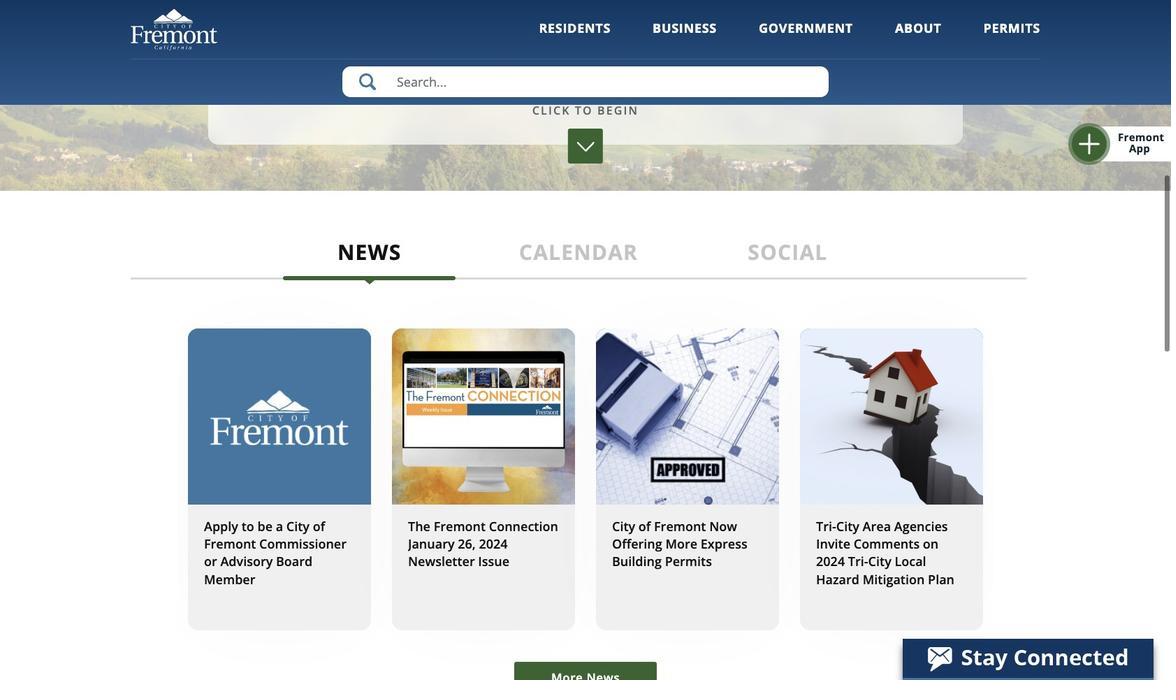 Task type: describe. For each thing, give the bounding box(es) containing it.
building
[[612, 553, 662, 570]]

to inside apply to be a city of fremont commissioner or advisory board member
[[242, 518, 254, 535]]

social link
[[683, 238, 893, 277]]

2024 inside the fremont connection january 26, 2024 newsletter issue
[[479, 536, 508, 552]]

issue
[[478, 553, 510, 570]]

news
[[338, 238, 401, 266]]

fremont inside city of fremont now offering more express building permits
[[654, 518, 706, 535]]

city down comments at the bottom of page
[[868, 553, 892, 570]]

about link
[[895, 20, 942, 56]]

a
[[276, 518, 283, 535]]

permits inside city of fremont now offering more express building permits
[[665, 553, 712, 570]]

1 horizontal spatial tri-
[[848, 553, 868, 570]]

fremont app
[[1118, 130, 1165, 155]]

city of fremont now offering more express building permits link
[[596, 328, 779, 630]]

agencies
[[894, 518, 948, 535]]

or
[[204, 553, 217, 570]]

residents link
[[539, 20, 611, 56]]

click
[[532, 103, 571, 118]]

city up invite
[[836, 518, 860, 535]]

click to begin link
[[532, 102, 639, 119]]

about
[[895, 20, 942, 36]]

0 vertical spatial permits
[[984, 20, 1041, 36]]

now
[[710, 518, 737, 535]]

permits link
[[984, 20, 1041, 56]]

to inside i want to... click to begin
[[575, 103, 593, 118]]

fremont inside apply to be a city of fremont commissioner or advisory board member
[[204, 536, 256, 552]]

stay connected image
[[903, 639, 1153, 678]]

begin
[[598, 103, 639, 118]]

city inside apply to be a city of fremont commissioner or advisory board member
[[286, 518, 310, 535]]

connection
[[489, 518, 558, 535]]

of inside apply to be a city of fremont commissioner or advisory board member
[[313, 518, 325, 535]]

member
[[204, 571, 255, 587]]

app
[[1129, 141, 1151, 155]]

want
[[526, 70, 598, 99]]

tab list containing news
[[131, 191, 1027, 280]]

tri-city area agencies invite comments on 2024 tri-city local hazard mitigation plan
[[816, 518, 955, 587]]

tab panel 1 tab panel
[[131, 280, 1041, 680]]

city of fremont now offering more express building permits image
[[596, 328, 779, 505]]

advisory
[[220, 553, 273, 570]]

news link
[[265, 238, 474, 277]]

the fremont connection january 26, 2024 newsletter issue
[[408, 518, 558, 570]]

area
[[863, 518, 891, 535]]

i
[[510, 70, 519, 99]]

on
[[923, 536, 939, 552]]



Task type: vqa. For each thing, say whether or not it's contained in the screenshot.
leftmost the activities
no



Task type: locate. For each thing, give the bounding box(es) containing it.
of up 'offering'
[[639, 518, 651, 535]]

2024 inside the tri-city area agencies invite comments on 2024 tri-city local hazard mitigation plan
[[816, 553, 845, 570]]

calendar
[[519, 238, 638, 266]]

of
[[313, 518, 325, 535], [639, 518, 651, 535]]

the
[[408, 518, 431, 535]]

newsletter
[[408, 553, 475, 570]]

permits
[[984, 20, 1041, 36], [665, 553, 712, 570]]

to...
[[605, 70, 661, 99]]

2 of from the left
[[639, 518, 651, 535]]

business
[[653, 20, 717, 36]]

0 horizontal spatial 2024
[[479, 536, 508, 552]]

social
[[748, 238, 828, 266]]

to down search "text field"
[[575, 103, 593, 118]]

government
[[759, 20, 853, 36]]

offering
[[612, 536, 662, 552]]

the fremont connection january 26, 2024 newsletter issue image
[[392, 328, 575, 505]]

1 horizontal spatial of
[[639, 518, 651, 535]]

0 vertical spatial to
[[575, 103, 593, 118]]

tri-city area agencies invite comments on 2024 tri-city local hazard mitigation plan image
[[800, 328, 983, 505]]

mitigation
[[863, 571, 925, 587]]

2024 down invite
[[816, 553, 845, 570]]

government link
[[759, 20, 853, 56]]

1 vertical spatial to
[[242, 518, 254, 535]]

0 horizontal spatial of
[[313, 518, 325, 535]]

0 horizontal spatial to
[[242, 518, 254, 535]]

of up commissioner
[[313, 518, 325, 535]]

tri- up hazard
[[848, 553, 868, 570]]

tab list
[[131, 191, 1027, 280]]

apply
[[204, 518, 238, 535]]

1 vertical spatial permits
[[665, 553, 712, 570]]

apply to be a city of fremont commissioner or advisory board member image
[[188, 328, 371, 505]]

express
[[701, 536, 748, 552]]

Search text field
[[342, 66, 829, 97]]

january
[[408, 536, 455, 552]]

business link
[[653, 20, 717, 56]]

1 horizontal spatial 2024
[[816, 553, 845, 570]]

to left be
[[242, 518, 254, 535]]

to
[[575, 103, 593, 118], [242, 518, 254, 535]]

2024 up issue
[[479, 536, 508, 552]]

comments
[[854, 536, 920, 552]]

tri-
[[816, 518, 836, 535], [848, 553, 868, 570]]

the fremont connection january 26, 2024 newsletter issue link
[[392, 328, 575, 630]]

1 horizontal spatial permits
[[984, 20, 1041, 36]]

plan
[[928, 571, 955, 587]]

hazard
[[816, 571, 860, 587]]

commissioner
[[259, 536, 347, 552]]

1 vertical spatial 2024
[[816, 553, 845, 570]]

0 horizontal spatial tri-
[[816, 518, 836, 535]]

tri- up invite
[[816, 518, 836, 535]]

fremont app link
[[1087, 127, 1171, 161]]

i want to... click to begin
[[510, 70, 661, 118]]

0 vertical spatial 2024
[[479, 536, 508, 552]]

more
[[666, 536, 698, 552]]

residents
[[539, 20, 611, 36]]

2024
[[479, 536, 508, 552], [816, 553, 845, 570]]

0 vertical spatial tri-
[[816, 518, 836, 535]]

calendar link
[[474, 238, 683, 277]]

26,
[[458, 536, 476, 552]]

1 horizontal spatial to
[[575, 103, 593, 118]]

board
[[276, 553, 313, 570]]

tri-city area agencies invite comments on 2024 tri-city local hazard mitigation plan link
[[800, 328, 983, 630]]

of inside city of fremont now offering more express building permits
[[639, 518, 651, 535]]

city up commissioner
[[286, 518, 310, 535]]

1 of from the left
[[313, 518, 325, 535]]

city
[[286, 518, 310, 535], [612, 518, 635, 535], [836, 518, 860, 535], [868, 553, 892, 570]]

1 vertical spatial tri-
[[848, 553, 868, 570]]

apply to be a city of fremont commissioner or advisory board member
[[204, 518, 347, 587]]

apply to be a city of fremont commissioner or advisory board member link
[[188, 328, 371, 630]]

0 horizontal spatial permits
[[665, 553, 712, 570]]

city inside city of fremont now offering more express building permits
[[612, 518, 635, 535]]

be
[[257, 518, 273, 535]]

fremont
[[1118, 130, 1165, 144], [434, 518, 486, 535], [654, 518, 706, 535], [204, 536, 256, 552]]

city of fremont now offering more express building permits
[[612, 518, 748, 570]]

invite
[[816, 536, 851, 552]]

fremont inside the fremont connection january 26, 2024 newsletter issue
[[434, 518, 486, 535]]

local
[[895, 553, 927, 570]]

fremont inside the fremont app link
[[1118, 130, 1165, 144]]

city up 'offering'
[[612, 518, 635, 535]]



